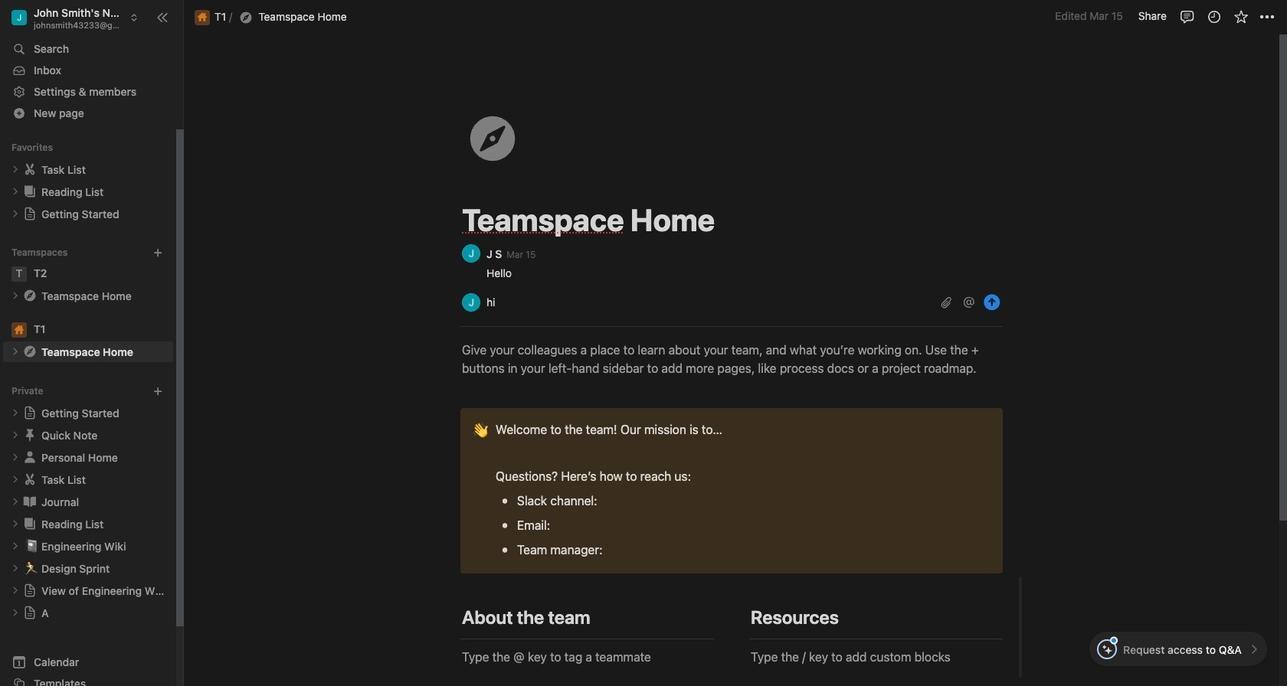 Task type: vqa. For each thing, say whether or not it's contained in the screenshot.
😀 image
no



Task type: locate. For each thing, give the bounding box(es) containing it.
1 open image from the top
[[11, 209, 20, 219]]

3 open image from the top
[[11, 409, 20, 418]]

note
[[461, 409, 1003, 574]]

8 open image from the top
[[11, 609, 20, 618]]

change page icon image
[[463, 109, 523, 169], [22, 162, 38, 177], [22, 184, 38, 200], [23, 207, 37, 221], [22, 288, 38, 304], [22, 344, 38, 360], [23, 406, 37, 420], [22, 428, 38, 443], [22, 450, 38, 465], [22, 472, 38, 488], [22, 495, 38, 510], [22, 517, 38, 532], [23, 584, 37, 598], [23, 607, 37, 620]]

📓 image
[[25, 538, 38, 555]]

open image
[[11, 165, 20, 174], [11, 187, 20, 196], [11, 409, 20, 418], [11, 453, 20, 462], [11, 520, 20, 529], [11, 542, 20, 551], [11, 564, 20, 574]]

4 open image from the top
[[11, 453, 20, 462]]

new teamspace image
[[153, 247, 163, 258]]

7 open image from the top
[[11, 564, 20, 574]]

open image
[[11, 209, 20, 219], [11, 291, 20, 301], [11, 347, 20, 357], [11, 431, 20, 440], [11, 475, 20, 485], [11, 498, 20, 507], [11, 587, 20, 596], [11, 609, 20, 618]]

4 open image from the top
[[11, 431, 20, 440]]

add a page image
[[153, 386, 163, 397]]

🏃 image
[[25, 560, 38, 577]]

6 open image from the top
[[11, 498, 20, 507]]

close sidebar image
[[156, 11, 169, 23]]

3 open image from the top
[[11, 347, 20, 357]]

1 open image from the top
[[11, 165, 20, 174]]



Task type: describe. For each thing, give the bounding box(es) containing it.
attach file image
[[940, 297, 953, 309]]

5 open image from the top
[[11, 475, 20, 485]]

👋 image
[[473, 420, 488, 440]]

updates image
[[1207, 9, 1222, 24]]

2 open image from the top
[[11, 187, 20, 196]]

6 open image from the top
[[11, 542, 20, 551]]

t image
[[11, 267, 27, 282]]

7 open image from the top
[[11, 587, 20, 596]]

favorite image
[[1234, 9, 1249, 24]]

2 open image from the top
[[11, 291, 20, 301]]

send comment image
[[983, 294, 1002, 312]]

comments image
[[1180, 9, 1195, 24]]

5 open image from the top
[[11, 520, 20, 529]]

mention a person, page, or date image
[[963, 297, 976, 309]]



